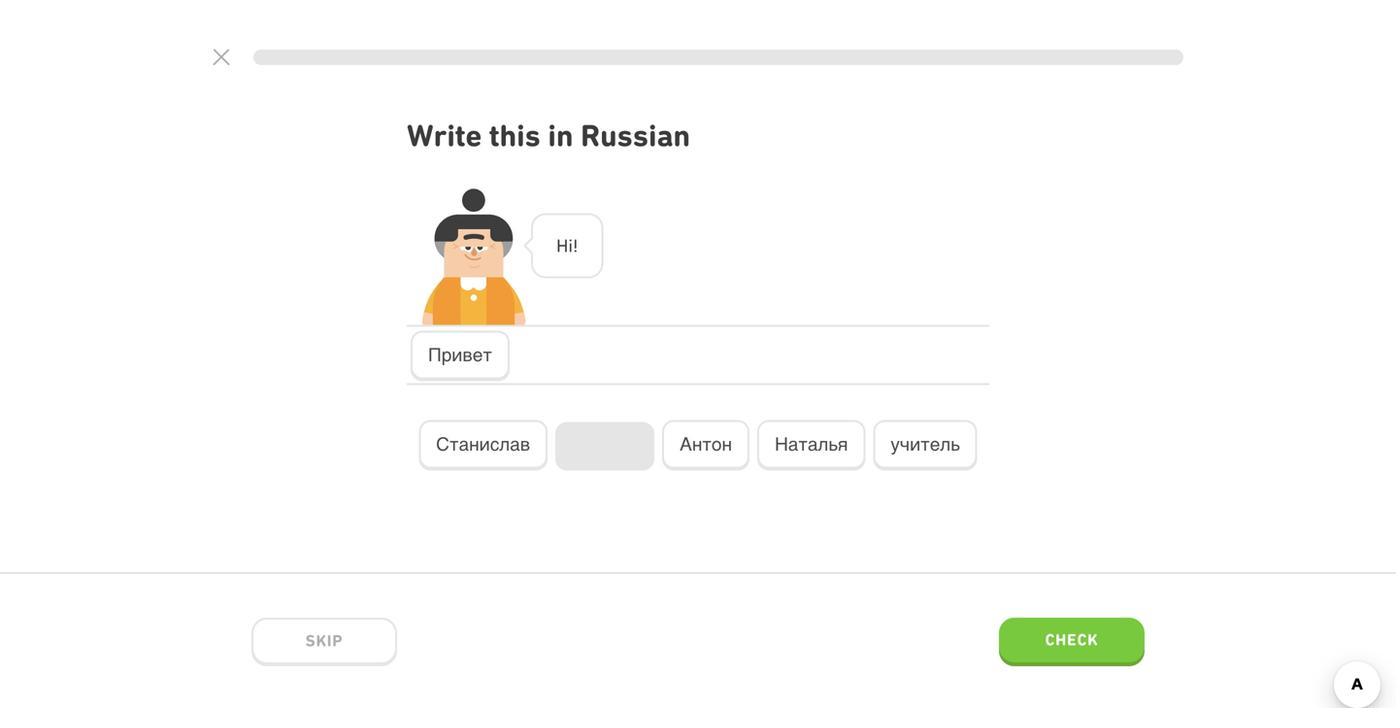 Task type: vqa. For each thing, say whether or not it's contained in the screenshot.
машина
no



Task type: locate. For each thing, give the bounding box(es) containing it.
skip
[[306, 631, 343, 650]]

check
[[1046, 630, 1099, 649]]

антон button
[[662, 420, 750, 471]]

наталья
[[775, 434, 848, 455]]

антон
[[680, 434, 732, 455]]

учитель
[[891, 434, 960, 455]]

привет button
[[411, 331, 510, 381]]

progress bar
[[254, 50, 1184, 65]]

привет
[[428, 344, 492, 365]]

станислав button
[[419, 420, 548, 471]]

!
[[573, 235, 578, 256]]

skip button
[[252, 618, 397, 666]]



Task type: describe. For each thing, give the bounding box(es) containing it.
russian
[[581, 118, 691, 153]]

станислав
[[436, 434, 530, 455]]

write
[[407, 118, 482, 153]]

h
[[557, 235, 569, 256]]

наталья button
[[758, 420, 866, 471]]

this
[[489, 118, 541, 153]]

write this in russian
[[407, 118, 691, 153]]

check button
[[999, 618, 1145, 666]]

h i !
[[557, 235, 578, 256]]

i
[[569, 235, 573, 256]]

учитель button
[[874, 420, 978, 471]]

in
[[548, 118, 574, 153]]



